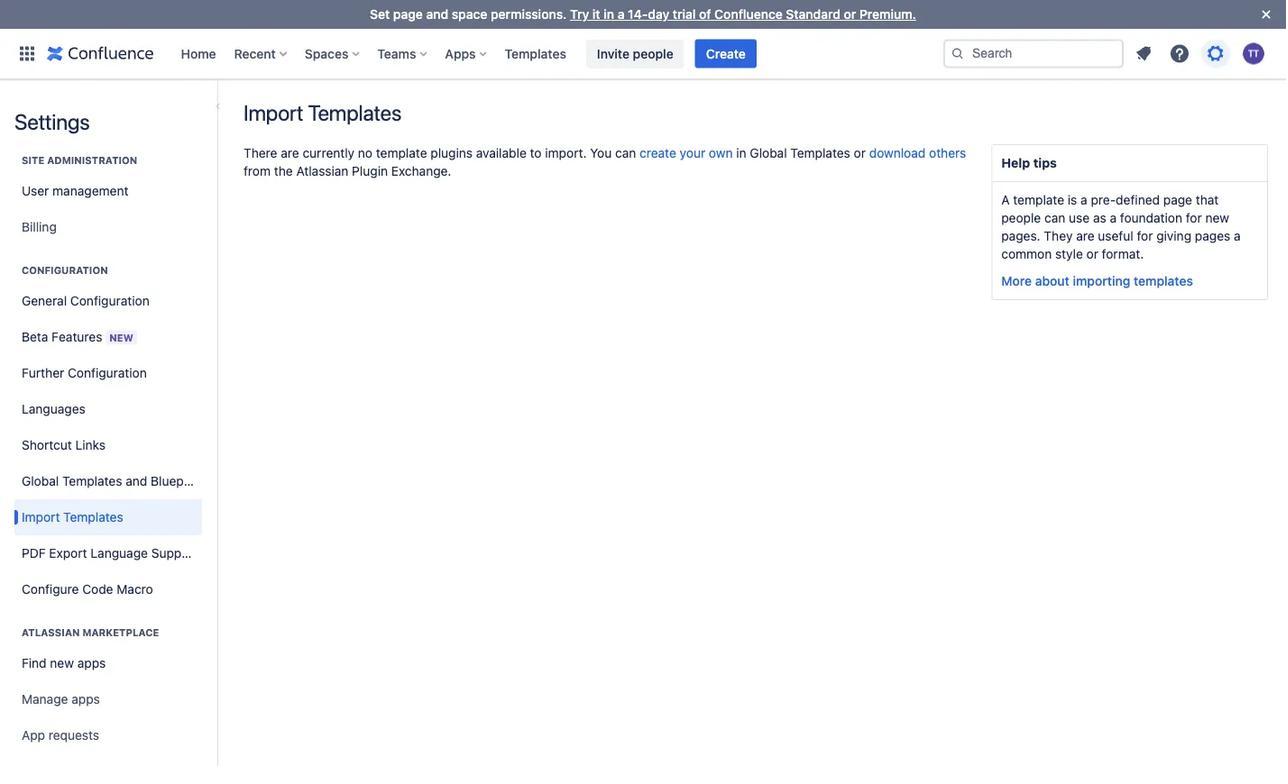 Task type: locate. For each thing, give the bounding box(es) containing it.
0 horizontal spatial are
[[281, 146, 299, 161]]

people
[[633, 46, 673, 61], [1001, 211, 1041, 225]]

templates up pdf export language support link
[[63, 510, 123, 525]]

1 horizontal spatial can
[[1044, 211, 1065, 225]]

banner
[[0, 28, 1286, 79]]

and left blueprints at the left
[[126, 474, 147, 489]]

0 horizontal spatial import templates
[[22, 510, 123, 525]]

global element
[[11, 28, 940, 79]]

exchange.
[[391, 164, 451, 179]]

0 vertical spatial import
[[244, 100, 303, 125]]

giving
[[1156, 229, 1192, 244]]

pages
[[1195, 229, 1230, 244]]

import templates link
[[14, 500, 202, 536]]

spaces
[[305, 46, 348, 61]]

are
[[281, 146, 299, 161], [1076, 229, 1095, 244]]

create
[[640, 146, 676, 161]]

1 horizontal spatial and
[[426, 7, 448, 22]]

templates down permissions.
[[505, 46, 566, 61]]

confluence image
[[47, 43, 154, 64], [47, 43, 154, 64]]

import templates
[[244, 100, 401, 125], [22, 510, 123, 525]]

set page and space permissions. try it in a 14-day trial of confluence standard or premium.
[[370, 7, 916, 22]]

a
[[618, 7, 625, 22], [1081, 193, 1087, 207], [1110, 211, 1117, 225], [1234, 229, 1241, 244]]

0 horizontal spatial global
[[22, 474, 59, 489]]

code
[[82, 582, 113, 597]]

import inside import templates link
[[22, 510, 60, 525]]

general configuration
[[22, 294, 149, 308]]

Search field
[[943, 39, 1124, 68]]

apps
[[445, 46, 476, 61]]

1 vertical spatial people
[[1001, 211, 1041, 225]]

there
[[244, 146, 277, 161]]

can up they
[[1044, 211, 1065, 225]]

in
[[604, 7, 614, 22], [736, 146, 746, 161]]

settings
[[14, 109, 90, 134]]

0 vertical spatial and
[[426, 7, 448, 22]]

new up pages
[[1205, 211, 1229, 225]]

1 vertical spatial atlassian
[[22, 627, 80, 639]]

0 horizontal spatial can
[[615, 146, 636, 161]]

billing link
[[14, 209, 202, 245]]

site administration group
[[14, 135, 202, 251]]

atlassian marketplace group
[[14, 608, 202, 767]]

0 vertical spatial import templates
[[244, 100, 401, 125]]

create link
[[695, 39, 757, 68]]

support
[[151, 546, 198, 561]]

and for templates
[[126, 474, 147, 489]]

tips
[[1033, 156, 1057, 170]]

site administration
[[22, 155, 137, 166]]

can inside a template is a pre-defined page that people can use as a foundation for new pages. they are useful for giving pages a common style or format.
[[1044, 211, 1065, 225]]

manage apps link
[[14, 682, 202, 718]]

1 vertical spatial global
[[22, 474, 59, 489]]

for down that
[[1186, 211, 1202, 225]]

0 vertical spatial can
[[615, 146, 636, 161]]

1 horizontal spatial atlassian
[[296, 164, 348, 179]]

1 vertical spatial configuration
[[70, 294, 149, 308]]

in inside there are currently no template plugins available to import. you can create your own in global templates or download others from the atlassian plugin exchange.
[[736, 146, 746, 161]]

1 vertical spatial in
[[736, 146, 746, 161]]

0 vertical spatial new
[[1205, 211, 1229, 225]]

1 vertical spatial import
[[22, 510, 60, 525]]

1 horizontal spatial are
[[1076, 229, 1095, 244]]

in right it
[[604, 7, 614, 22]]

further
[[22, 366, 64, 381]]

1 vertical spatial template
[[1013, 193, 1064, 207]]

try
[[570, 7, 589, 22]]

0 vertical spatial template
[[376, 146, 427, 161]]

1 horizontal spatial template
[[1013, 193, 1064, 207]]

common
[[1001, 247, 1052, 262]]

a right as
[[1110, 211, 1117, 225]]

0 vertical spatial for
[[1186, 211, 1202, 225]]

a right is
[[1081, 193, 1087, 207]]

language
[[91, 546, 148, 561]]

new
[[1205, 211, 1229, 225], [50, 656, 74, 671]]

templates link
[[499, 39, 572, 68]]

no
[[358, 146, 373, 161]]

people down day
[[633, 46, 673, 61]]

configuration group
[[14, 245, 209, 613]]

global right own
[[750, 146, 787, 161]]

people inside a template is a pre-defined page that people can use as a foundation for new pages. they are useful for giving pages a common style or format.
[[1001, 211, 1041, 225]]

more about importing templates button
[[1001, 272, 1193, 290]]

1 vertical spatial are
[[1076, 229, 1095, 244]]

are inside a template is a pre-defined page that people can use as a foundation for new pages. they are useful for giving pages a common style or format.
[[1076, 229, 1095, 244]]

atlassian down currently
[[296, 164, 348, 179]]

are up the
[[281, 146, 299, 161]]

0 vertical spatial people
[[633, 46, 673, 61]]

a right pages
[[1234, 229, 1241, 244]]

apps down atlassian marketplace
[[77, 656, 106, 671]]

1 vertical spatial for
[[1137, 229, 1153, 244]]

1 vertical spatial can
[[1044, 211, 1065, 225]]

and
[[426, 7, 448, 22], [126, 474, 147, 489]]

help icon image
[[1169, 43, 1191, 64]]

0 horizontal spatial atlassian
[[22, 627, 80, 639]]

apps button
[[440, 39, 494, 68]]

import up "pdf"
[[22, 510, 60, 525]]

template up exchange.
[[376, 146, 427, 161]]

1 horizontal spatial global
[[750, 146, 787, 161]]

can
[[615, 146, 636, 161], [1044, 211, 1065, 225]]

1 vertical spatial page
[[1163, 193, 1192, 207]]

your profile and preferences image
[[1243, 43, 1265, 64]]

template right a
[[1013, 193, 1064, 207]]

appswitcher icon image
[[16, 43, 38, 64]]

from
[[244, 164, 271, 179]]

0 horizontal spatial template
[[376, 146, 427, 161]]

invite people
[[597, 46, 673, 61]]

atlassian
[[296, 164, 348, 179], [22, 627, 80, 639]]

0 vertical spatial global
[[750, 146, 787, 161]]

find
[[22, 656, 47, 671]]

download
[[869, 146, 926, 161]]

more
[[1001, 274, 1032, 289]]

recent
[[234, 46, 276, 61]]

0 horizontal spatial in
[[604, 7, 614, 22]]

shortcut links link
[[14, 428, 202, 464]]

0 vertical spatial page
[[393, 7, 423, 22]]

people up 'pages.'
[[1001, 211, 1041, 225]]

are inside there are currently no template plugins available to import. you can create your own in global templates or download others from the atlassian plugin exchange.
[[281, 146, 299, 161]]

import templates up currently
[[244, 100, 401, 125]]

templates down links
[[62, 474, 122, 489]]

1 vertical spatial apps
[[71, 692, 100, 707]]

0 horizontal spatial and
[[126, 474, 147, 489]]

pages.
[[1001, 229, 1041, 244]]

in right own
[[736, 146, 746, 161]]

0 vertical spatial or
[[844, 7, 856, 22]]

0 horizontal spatial for
[[1137, 229, 1153, 244]]

page right set
[[393, 7, 423, 22]]

1 vertical spatial import templates
[[22, 510, 123, 525]]

global templates and blueprints link
[[14, 464, 209, 500]]

to
[[530, 146, 542, 161]]

1 horizontal spatial page
[[1163, 193, 1192, 207]]

are down use
[[1076, 229, 1095, 244]]

or right the style on the top of the page
[[1086, 247, 1098, 262]]

templates left download
[[790, 146, 850, 161]]

page
[[393, 7, 423, 22], [1163, 193, 1192, 207]]

app requests
[[22, 728, 99, 743]]

you
[[590, 146, 612, 161]]

they
[[1044, 229, 1073, 244]]

or
[[844, 7, 856, 22], [854, 146, 866, 161], [1086, 247, 1098, 262]]

or right standard
[[844, 7, 856, 22]]

try it in a 14-day trial of confluence standard or premium. link
[[570, 7, 916, 22]]

0 vertical spatial in
[[604, 7, 614, 22]]

configuration for general
[[70, 294, 149, 308]]

spaces button
[[299, 39, 367, 68]]

atlassian inside group
[[22, 627, 80, 639]]

import up there
[[244, 100, 303, 125]]

global templates and blueprints
[[22, 474, 209, 489]]

1 vertical spatial new
[[50, 656, 74, 671]]

page left that
[[1163, 193, 1192, 207]]

shortcut links
[[22, 438, 106, 453]]

day
[[648, 7, 669, 22]]

apps
[[77, 656, 106, 671], [71, 692, 100, 707]]

marketplace
[[82, 627, 159, 639]]

pre-
[[1091, 193, 1116, 207]]

global down shortcut
[[22, 474, 59, 489]]

new right the find
[[50, 656, 74, 671]]

can right you
[[615, 146, 636, 161]]

1 horizontal spatial new
[[1205, 211, 1229, 225]]

import templates up the export
[[22, 510, 123, 525]]

1 vertical spatial or
[[854, 146, 866, 161]]

0 horizontal spatial import
[[22, 510, 60, 525]]

atlassian up find new apps
[[22, 627, 80, 639]]

configuration up new at the top left of page
[[70, 294, 149, 308]]

2 vertical spatial or
[[1086, 247, 1098, 262]]

template inside a template is a pre-defined page that people can use as a foundation for new pages. they are useful for giving pages a common style or format.
[[1013, 193, 1064, 207]]

1 horizontal spatial people
[[1001, 211, 1041, 225]]

0 vertical spatial are
[[281, 146, 299, 161]]

14-
[[628, 7, 648, 22]]

apps up requests
[[71, 692, 100, 707]]

page inside a template is a pre-defined page that people can use as a foundation for new pages. they are useful for giving pages a common style or format.
[[1163, 193, 1192, 207]]

configuration up general
[[22, 265, 108, 276]]

and for page
[[426, 7, 448, 22]]

and left space on the left of the page
[[426, 7, 448, 22]]

1 horizontal spatial in
[[736, 146, 746, 161]]

and inside configuration group
[[126, 474, 147, 489]]

billing
[[22, 220, 57, 235]]

2 vertical spatial configuration
[[68, 366, 147, 381]]

configure
[[22, 582, 79, 597]]

configure code macro link
[[14, 572, 202, 608]]

templates
[[505, 46, 566, 61], [308, 100, 401, 125], [790, 146, 850, 161], [62, 474, 122, 489], [63, 510, 123, 525]]

configuration up the languages link
[[68, 366, 147, 381]]

0 horizontal spatial people
[[633, 46, 673, 61]]

global
[[750, 146, 787, 161], [22, 474, 59, 489]]

1 vertical spatial and
[[126, 474, 147, 489]]

or left download
[[854, 146, 866, 161]]

1 horizontal spatial import templates
[[244, 100, 401, 125]]

invite
[[597, 46, 630, 61]]

a
[[1001, 193, 1010, 207]]

create your own link
[[640, 146, 733, 161]]

for down foundation at the top of the page
[[1137, 229, 1153, 244]]

0 vertical spatial atlassian
[[296, 164, 348, 179]]

0 horizontal spatial new
[[50, 656, 74, 671]]



Task type: describe. For each thing, give the bounding box(es) containing it.
create
[[706, 46, 746, 61]]

a template is a pre-defined page that people can use as a foundation for new pages. they are useful for giving pages a common style or format.
[[1001, 193, 1241, 262]]

new inside a template is a pre-defined page that people can use as a foundation for new pages. they are useful for giving pages a common style or format.
[[1205, 211, 1229, 225]]

find new apps link
[[14, 646, 202, 682]]

useful
[[1098, 229, 1134, 244]]

format.
[[1102, 247, 1144, 262]]

it
[[592, 7, 600, 22]]

trial
[[673, 7, 696, 22]]

export
[[49, 546, 87, 561]]

premium.
[[860, 7, 916, 22]]

as
[[1093, 211, 1106, 225]]

help
[[1001, 156, 1030, 170]]

global inside configuration group
[[22, 474, 59, 489]]

features
[[52, 329, 102, 344]]

own
[[709, 146, 733, 161]]

1 horizontal spatial import
[[244, 100, 303, 125]]

there are currently no template plugins available to import. you can create your own in global templates or download others from the atlassian plugin exchange.
[[244, 146, 966, 179]]

site
[[22, 155, 44, 166]]

a left 14-
[[618, 7, 625, 22]]

global inside there are currently no template plugins available to import. you can create your own in global templates or download others from the atlassian plugin exchange.
[[750, 146, 787, 161]]

configure code macro
[[22, 582, 153, 597]]

manage apps
[[22, 692, 100, 707]]

about
[[1035, 274, 1070, 289]]

of
[[699, 7, 711, 22]]

importing
[[1073, 274, 1130, 289]]

invite people button
[[586, 39, 684, 68]]

new inside atlassian marketplace group
[[50, 656, 74, 671]]

import.
[[545, 146, 587, 161]]

templates up no
[[308, 100, 401, 125]]

people inside button
[[633, 46, 673, 61]]

general configuration link
[[14, 283, 202, 319]]

administration
[[47, 155, 137, 166]]

links
[[75, 438, 106, 453]]

templates
[[1134, 274, 1193, 289]]

help tips
[[1001, 156, 1057, 170]]

home
[[181, 46, 216, 61]]

the
[[274, 164, 293, 179]]

import templates inside configuration group
[[22, 510, 123, 525]]

0 vertical spatial apps
[[77, 656, 106, 671]]

template inside there are currently no template plugins available to import. you can create your own in global templates or download others from the atlassian plugin exchange.
[[376, 146, 427, 161]]

atlassian inside there are currently no template plugins available to import. you can create your own in global templates or download others from the atlassian plugin exchange.
[[296, 164, 348, 179]]

plugins
[[431, 146, 473, 161]]

currently
[[303, 146, 355, 161]]

your
[[680, 146, 705, 161]]

further configuration
[[22, 366, 147, 381]]

foundation
[[1120, 211, 1182, 225]]

pdf
[[22, 546, 46, 561]]

or inside there are currently no template plugins available to import. you can create your own in global templates or download others from the atlassian plugin exchange.
[[854, 146, 866, 161]]

style
[[1055, 247, 1083, 262]]

teams button
[[372, 39, 434, 68]]

home link
[[175, 39, 221, 68]]

beta features new
[[22, 329, 133, 344]]

or inside a template is a pre-defined page that people can use as a foundation for new pages. they are useful for giving pages a common style or format.
[[1086, 247, 1098, 262]]

can inside there are currently no template plugins available to import. you can create your own in global templates or download others from the atlassian plugin exchange.
[[615, 146, 636, 161]]

plugin
[[352, 164, 388, 179]]

macro
[[117, 582, 153, 597]]

languages
[[22, 402, 85, 417]]

search image
[[951, 46, 965, 61]]

settings icon image
[[1205, 43, 1227, 64]]

defined
[[1116, 193, 1160, 207]]

confluence
[[715, 7, 783, 22]]

atlassian marketplace
[[22, 627, 159, 639]]

0 horizontal spatial page
[[393, 7, 423, 22]]

user management link
[[14, 173, 202, 209]]

further configuration link
[[14, 355, 202, 391]]

1 horizontal spatial for
[[1186, 211, 1202, 225]]

configuration for further
[[68, 366, 147, 381]]

notification icon image
[[1133, 43, 1154, 64]]

permissions.
[[491, 7, 567, 22]]

find new apps
[[22, 656, 106, 671]]

blueprints
[[151, 474, 209, 489]]

0 vertical spatial configuration
[[22, 265, 108, 276]]

teams
[[377, 46, 416, 61]]

banner containing home
[[0, 28, 1286, 79]]

pdf export language support
[[22, 546, 198, 561]]

use
[[1069, 211, 1090, 225]]

requests
[[49, 728, 99, 743]]

pdf export language support link
[[14, 536, 202, 572]]

set
[[370, 7, 390, 22]]

more about importing templates
[[1001, 274, 1193, 289]]

recent button
[[229, 39, 294, 68]]

general
[[22, 294, 67, 308]]

templates inside there are currently no template plugins available to import. you can create your own in global templates or download others from the atlassian plugin exchange.
[[790, 146, 850, 161]]

new
[[109, 332, 133, 344]]

space
[[452, 7, 487, 22]]

shortcut
[[22, 438, 72, 453]]

templates inside "link"
[[505, 46, 566, 61]]

beta
[[22, 329, 48, 344]]

close image
[[1255, 4, 1277, 25]]

standard
[[786, 7, 841, 22]]

available
[[476, 146, 527, 161]]



Task type: vqa. For each thing, say whether or not it's contained in the screenshot.
Global inside CONFIGURATION "group"
yes



